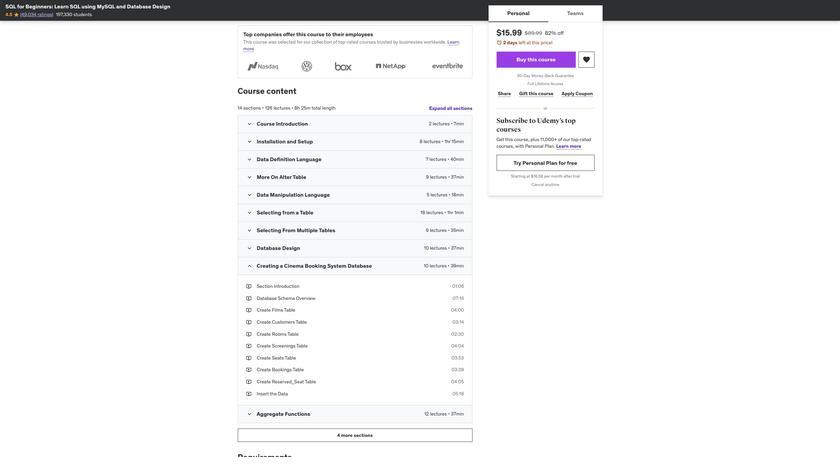 Task type: locate. For each thing, give the bounding box(es) containing it.
learn more for subscribe to udemy's top courses
[[556, 143, 581, 149]]

1 37min from the top
[[451, 174, 464, 180]]

selecting for selecting from a table
[[257, 209, 281, 216]]

1 horizontal spatial more
[[341, 433, 353, 439]]

• for data manipulation language
[[449, 192, 450, 198]]

data right the
[[278, 391, 288, 397]]

0 horizontal spatial sql
[[5, 3, 16, 10]]

• left 15min
[[442, 139, 443, 145]]

1 small image from the top
[[246, 121, 253, 128]]

learn more link for top companies offer this course to their employees
[[243, 39, 459, 52]]

0 vertical spatial 2
[[503, 40, 506, 46]]

this inside get this course, plus 11,000+ of our top-rated courses, with personal plan.
[[505, 137, 513, 143]]

students
[[73, 12, 92, 18]]

0 vertical spatial courses
[[359, 39, 376, 45]]

xsmall image left create screenings table
[[246, 343, 251, 350]]

create left rooms
[[257, 331, 271, 337]]

2 37min from the top
[[451, 245, 464, 251]]

our down top companies offer this course to their employees
[[304, 39, 311, 45]]

lifetime
[[535, 81, 550, 86]]

1 selecting from the top
[[257, 209, 281, 216]]

2 xsmall image from the top
[[246, 343, 251, 350]]

for up (49,034
[[17, 3, 24, 10]]

create reserved_seat table
[[257, 379, 316, 385]]

try
[[514, 160, 521, 166]]

0 horizontal spatial 2
[[429, 121, 432, 127]]

expand
[[429, 105, 446, 111]]

2 horizontal spatial sections
[[453, 105, 472, 111]]

0 vertical spatial 9
[[426, 174, 429, 180]]

this up courses,
[[505, 137, 513, 143]]

0 vertical spatial for
[[17, 3, 24, 10]]

sections inside button
[[354, 433, 373, 439]]

• for course introduction
[[451, 121, 453, 127]]

their
[[332, 31, 344, 38]]

1 vertical spatial introduction
[[274, 283, 300, 290]]

2 vertical spatial for
[[559, 160, 566, 166]]

table up reserved_seat
[[293, 367, 304, 373]]

5 create from the top
[[257, 355, 271, 361]]

coupon
[[576, 90, 593, 97]]

definition
[[270, 156, 295, 163]]

free
[[567, 160, 577, 166]]

2 right alarm icon
[[503, 40, 506, 46]]

lectures up 10 lectures • 39min
[[430, 245, 447, 251]]

7 small image from the top
[[246, 411, 253, 418]]

1 vertical spatial at
[[527, 174, 530, 179]]

8
[[420, 139, 423, 145]]

this inside button
[[528, 56, 537, 63]]

table right seats
[[285, 355, 296, 361]]

guarantee
[[555, 73, 574, 78]]

try personal plan for free
[[514, 160, 577, 166]]

for inside try personal plan for free link
[[559, 160, 566, 166]]

data definition language
[[257, 156, 322, 163]]

insert the data
[[257, 391, 288, 397]]

our right 11,000+
[[563, 137, 570, 143]]

4 create from the top
[[257, 343, 271, 349]]

1 vertical spatial a
[[280, 263, 283, 269]]

2 small image from the top
[[246, 156, 253, 163]]

for left free at the right
[[559, 160, 566, 166]]

more for subscribe to udemy's top courses
[[570, 143, 581, 149]]

lectures down expand
[[433, 121, 450, 127]]

introduction up schema
[[274, 283, 300, 290]]

lectures right 12
[[430, 411, 447, 417]]

0 vertical spatial language
[[297, 156, 322, 163]]

1hr left 15min
[[445, 139, 451, 145]]

lectures down '7 lectures • 40min'
[[430, 174, 447, 180]]

course up collection
[[307, 31, 325, 38]]

this down $89.99
[[532, 40, 540, 46]]

9 down 18 lectures • 1hr 1min
[[426, 227, 429, 234]]

tab list
[[489, 5, 603, 22]]

7 create from the top
[[257, 379, 271, 385]]

table for create rooms table
[[288, 331, 299, 337]]

apply coupon button
[[560, 87, 595, 100]]

3 xsmall image from the top
[[246, 355, 251, 362]]

of right 11,000+
[[558, 137, 562, 143]]

3 small image from the top
[[246, 192, 253, 199]]

lectures for aggregate functions
[[430, 411, 447, 417]]

for down top companies offer this course to their employees
[[297, 39, 303, 45]]

personal inside get this course, plus 11,000+ of our top-rated courses, with personal plan.
[[525, 143, 544, 149]]

sections
[[243, 105, 261, 111], [453, 105, 472, 111], [354, 433, 373, 439]]

lectures for course introduction
[[433, 121, 450, 127]]

1 create from the top
[[257, 307, 271, 313]]

nasdaq image
[[243, 60, 282, 73]]

1 horizontal spatial rated
[[580, 137, 591, 143]]

of inside get this course, plus 11,000+ of our top-rated courses, with personal plan.
[[558, 137, 562, 143]]

1 vertical spatial our
[[563, 137, 570, 143]]

learn more down employees
[[243, 39, 459, 52]]

15min
[[452, 139, 464, 145]]

xsmall image for create customers table
[[246, 319, 251, 326]]

• for selecting from a table
[[444, 210, 446, 216]]

small image for data definition language
[[246, 156, 253, 163]]

more on alter table
[[257, 174, 306, 181]]

sql up 157,330 students
[[70, 3, 80, 10]]

xsmall image
[[246, 331, 251, 338], [246, 343, 251, 350], [246, 355, 251, 362], [246, 367, 251, 374]]

9 for more on alter table
[[426, 174, 429, 180]]

at right left
[[527, 40, 531, 46]]

share
[[498, 90, 511, 97]]

0 horizontal spatial our
[[304, 39, 311, 45]]

aggregate functions
[[257, 411, 310, 418]]

small image
[[246, 121, 253, 128], [246, 156, 253, 163], [246, 192, 253, 199]]

5
[[427, 192, 430, 198]]

0 vertical spatial learn more link
[[243, 39, 459, 52]]

03:53
[[452, 355, 464, 361]]

introduction for section introduction
[[274, 283, 300, 290]]

0 vertical spatial data
[[257, 156, 269, 163]]

4 more sections button
[[238, 429, 472, 442]]

rated
[[347, 39, 358, 45], [580, 137, 591, 143]]

40min
[[451, 156, 464, 162]]

02:30
[[451, 331, 464, 337]]

offer
[[283, 31, 295, 38]]

1 vertical spatial 10
[[424, 263, 429, 269]]

full
[[528, 81, 534, 86]]

0 horizontal spatial a
[[280, 263, 283, 269]]

and right "mysql" on the left
[[116, 3, 126, 10]]

data down more
[[257, 192, 269, 198]]

table for create bookings table
[[293, 367, 304, 373]]

netapp image
[[372, 60, 411, 73]]

6 create from the top
[[257, 367, 271, 373]]

multiple
[[297, 227, 318, 234]]

0 horizontal spatial to
[[326, 31, 331, 38]]

2 xsmall image from the top
[[246, 295, 251, 302]]

learn for top companies offer this course to their employees
[[448, 39, 459, 45]]

(49,034
[[20, 12, 36, 18]]

4 small image from the top
[[246, 227, 253, 234]]

1 vertical spatial learn more link
[[556, 143, 581, 149]]

0 vertical spatial 10
[[424, 245, 429, 251]]

37min for more on alter table
[[451, 174, 464, 180]]

courses
[[359, 39, 376, 45], [497, 125, 521, 134]]

0 vertical spatial rated
[[347, 39, 358, 45]]

access
[[551, 81, 563, 86]]

• left 35min
[[448, 227, 450, 234]]

1 vertical spatial learn more
[[556, 143, 581, 149]]

course down 126
[[257, 120, 275, 127]]

data up more
[[257, 156, 269, 163]]

price!
[[541, 40, 553, 46]]

small image for aggregate functions
[[246, 411, 253, 418]]

course up the back
[[538, 56, 556, 63]]

udemy's
[[537, 117, 564, 125]]

1 vertical spatial course
[[257, 120, 275, 127]]

introduction
[[276, 120, 308, 127], [274, 283, 300, 290]]

10 down 10 lectures • 37min
[[424, 263, 429, 269]]

sql up '4.5'
[[5, 3, 16, 10]]

1 sql from the left
[[5, 3, 16, 10]]

a right from
[[296, 209, 299, 216]]

course for course introduction
[[257, 120, 275, 127]]

• left 1min
[[444, 210, 446, 216]]

1 vertical spatial 37min
[[451, 245, 464, 251]]

0 vertical spatial learn
[[54, 3, 69, 10]]

course up 14
[[238, 86, 265, 96]]

course down lifetime
[[538, 90, 554, 97]]

• left 40min
[[448, 156, 449, 162]]

anytime
[[545, 182, 559, 187]]

table for create customers table
[[296, 319, 307, 325]]

create up insert
[[257, 379, 271, 385]]

learn more for top companies offer this course to their employees
[[243, 39, 459, 52]]

starting
[[511, 174, 526, 179]]

top- down their
[[338, 39, 347, 45]]

sql
[[5, 3, 16, 10], [70, 3, 80, 10]]

1 vertical spatial 9
[[426, 227, 429, 234]]

personal up $15.99
[[507, 10, 530, 17]]

1 horizontal spatial learn more
[[556, 143, 581, 149]]

lectures down 18 lectures • 1hr 1min
[[430, 227, 447, 234]]

course introduction
[[257, 120, 308, 127]]

the
[[270, 391, 277, 397]]

39min
[[451, 263, 464, 269]]

0 horizontal spatial more
[[243, 46, 254, 52]]

learn more
[[243, 39, 459, 52], [556, 143, 581, 149]]

create for create seats table
[[257, 355, 271, 361]]

1 horizontal spatial courses
[[497, 125, 521, 134]]

0 vertical spatial small image
[[246, 121, 253, 128]]

0 horizontal spatial rated
[[347, 39, 358, 45]]

1 vertical spatial selecting
[[257, 227, 281, 234]]

2 for 2 lectures • 7min
[[429, 121, 432, 127]]

by
[[393, 39, 398, 45]]

1 vertical spatial 1hr
[[447, 210, 453, 216]]

5 small image from the top
[[246, 245, 253, 252]]

xsmall image
[[246, 283, 251, 290], [246, 295, 251, 302], [246, 307, 251, 314], [246, 319, 251, 326], [246, 379, 251, 386], [246, 391, 251, 398]]

box image
[[332, 60, 354, 73]]

small image for selecting from multiple tables
[[246, 227, 253, 234]]

4 xsmall image from the top
[[246, 367, 251, 374]]

$16.58
[[531, 174, 543, 179]]

small image for more on alter table
[[246, 174, 253, 181]]

top- inside get this course, plus 11,000+ of our top-rated courses, with personal plan.
[[571, 137, 580, 143]]

learn right worldwide.
[[448, 39, 459, 45]]

sections right 14
[[243, 105, 261, 111]]

• left 7min
[[451, 121, 453, 127]]

0 vertical spatial 37min
[[451, 174, 464, 180]]

3 xsmall image from the top
[[246, 307, 251, 314]]

2 vertical spatial personal
[[523, 160, 545, 166]]

at inside starting at $16.58 per month after trial cancel anytime
[[527, 174, 530, 179]]

database schema overview
[[257, 295, 315, 301]]

small image for data manipulation language
[[246, 192, 253, 199]]

personal button
[[489, 5, 549, 21]]

lectures right 8
[[424, 139, 441, 145]]

(49,034 ratings)
[[20, 12, 53, 18]]

2 vertical spatial more
[[341, 433, 353, 439]]

lectures for more on alter table
[[430, 174, 447, 180]]

starting at $16.58 per month after trial cancel anytime
[[511, 174, 580, 187]]

to inside subscribe to udemy's top courses
[[529, 117, 536, 125]]

lectures down 10 lectures • 37min
[[430, 263, 447, 269]]

from
[[282, 227, 296, 234]]

table for create reserved_seat table
[[305, 379, 316, 385]]

37min down 35min
[[451, 245, 464, 251]]

create for create bookings table
[[257, 367, 271, 373]]

• up 5 lectures • 18min
[[448, 174, 450, 180]]

1 horizontal spatial 2
[[503, 40, 506, 46]]

this right the buy
[[528, 56, 537, 63]]

table right the 'customers'
[[296, 319, 307, 325]]

3 create from the top
[[257, 331, 271, 337]]

2 vertical spatial 37min
[[451, 411, 464, 417]]

0 vertical spatial a
[[296, 209, 299, 216]]

• for aggregate functions
[[448, 411, 450, 417]]

xsmall image for database schema overview
[[246, 295, 251, 302]]

database up creating
[[257, 245, 281, 252]]

xsmall image left create rooms table
[[246, 331, 251, 338]]

data for data definition language
[[257, 156, 269, 163]]

sql for beginners: learn sql using mysql and database design
[[5, 3, 170, 10]]

learn inside learn more
[[448, 39, 459, 45]]

personal up $16.58
[[523, 160, 545, 166]]

• for data definition language
[[448, 156, 449, 162]]

0 horizontal spatial learn more
[[243, 39, 459, 52]]

2 horizontal spatial learn
[[556, 143, 569, 149]]

5 xsmall image from the top
[[246, 379, 251, 386]]

lectures right 18 in the top of the page
[[426, 210, 443, 216]]

create up create seats table
[[257, 343, 271, 349]]

lectures right 7
[[430, 156, 447, 162]]

2 horizontal spatial more
[[570, 143, 581, 149]]

section
[[257, 283, 273, 290]]

create for create reserved_seat table
[[257, 379, 271, 385]]

1 xsmall image from the top
[[246, 283, 251, 290]]

0 horizontal spatial sections
[[243, 105, 261, 111]]

0 vertical spatial personal
[[507, 10, 530, 17]]

data
[[257, 156, 269, 163], [257, 192, 269, 198], [278, 391, 288, 397]]

create for create films table
[[257, 307, 271, 313]]

1 vertical spatial and
[[287, 138, 296, 145]]

volkswagen image
[[300, 60, 314, 73]]

0 vertical spatial introduction
[[276, 120, 308, 127]]

small image for installation and setup
[[246, 139, 253, 145]]

10 lectures • 39min
[[424, 263, 464, 269]]

personal
[[507, 10, 530, 17], [525, 143, 544, 149], [523, 160, 545, 166]]

6 small image from the top
[[246, 263, 253, 270]]

and left setup
[[287, 138, 296, 145]]

3 small image from the top
[[246, 210, 253, 216]]

a left cinema
[[280, 263, 283, 269]]

buy this course
[[517, 56, 556, 63]]

rated inside get this course, plus 11,000+ of our top-rated courses, with personal plan.
[[580, 137, 591, 143]]

learn more link down employees
[[243, 39, 459, 52]]

1 vertical spatial rated
[[580, 137, 591, 143]]

small image
[[246, 139, 253, 145], [246, 174, 253, 181], [246, 210, 253, 216], [246, 227, 253, 234], [246, 245, 253, 252], [246, 263, 253, 270], [246, 411, 253, 418]]

1 vertical spatial data
[[257, 192, 269, 198]]

1 horizontal spatial for
[[297, 39, 303, 45]]

1 vertical spatial learn
[[448, 39, 459, 45]]

9 for selecting from multiple tables
[[426, 227, 429, 234]]

xsmall image for insert the data
[[246, 391, 251, 398]]

day
[[524, 73, 531, 78]]

1 horizontal spatial learn
[[448, 39, 459, 45]]

more down this on the left top of page
[[243, 46, 254, 52]]

seats
[[272, 355, 284, 361]]

to left udemy's
[[529, 117, 536, 125]]

1 vertical spatial top-
[[571, 137, 580, 143]]

30-
[[517, 73, 524, 78]]

learn up the 157,330
[[54, 3, 69, 10]]

1hr left 1min
[[447, 210, 453, 216]]

1 vertical spatial to
[[529, 117, 536, 125]]

6 xsmall image from the top
[[246, 391, 251, 398]]

table
[[293, 174, 306, 181], [300, 209, 314, 216], [284, 307, 295, 313], [296, 319, 307, 325], [288, 331, 299, 337], [297, 343, 308, 349], [285, 355, 296, 361], [293, 367, 304, 373], [305, 379, 316, 385]]

2 selecting from the top
[[257, 227, 281, 234]]

0 vertical spatial to
[[326, 31, 331, 38]]

table for create screenings table
[[297, 343, 308, 349]]

0 vertical spatial of
[[333, 39, 337, 45]]

0 vertical spatial and
[[116, 3, 126, 10]]

top companies offer this course to their employees
[[243, 31, 373, 38]]

more right the 4
[[341, 433, 353, 439]]

2 down expand
[[429, 121, 432, 127]]

this right gift
[[529, 90, 537, 97]]

0 horizontal spatial of
[[333, 39, 337, 45]]

37min
[[451, 174, 464, 180], [451, 245, 464, 251], [451, 411, 464, 417]]

create for create screenings table
[[257, 343, 271, 349]]

1 small image from the top
[[246, 139, 253, 145]]

table up multiple
[[300, 209, 314, 216]]

at left $16.58
[[527, 174, 530, 179]]

language down setup
[[297, 156, 322, 163]]

courses down employees
[[359, 39, 376, 45]]

2 create from the top
[[257, 319, 271, 325]]

courses down subscribe
[[497, 125, 521, 134]]

of down their
[[333, 39, 337, 45]]

9 down 7
[[426, 174, 429, 180]]

more up free at the right
[[570, 143, 581, 149]]

table right films
[[284, 307, 295, 313]]

0 vertical spatial 1hr
[[445, 139, 451, 145]]

this for get
[[505, 137, 513, 143]]

to left their
[[326, 31, 331, 38]]

table right rooms
[[288, 331, 299, 337]]

this inside "link"
[[529, 90, 537, 97]]

sections right all on the right top
[[453, 105, 472, 111]]

buy this course button
[[497, 52, 576, 68]]

2 horizontal spatial for
[[559, 160, 566, 166]]

xsmall image for create screenings table
[[246, 343, 251, 350]]

2 vertical spatial learn
[[556, 143, 569, 149]]

$89.99
[[525, 30, 542, 36]]

1 horizontal spatial learn more link
[[556, 143, 581, 149]]

2 small image from the top
[[246, 174, 253, 181]]

installation and setup
[[257, 138, 313, 145]]

learn more up free at the right
[[556, 143, 581, 149]]

1 xsmall image from the top
[[246, 331, 251, 338]]

database right "mysql" on the left
[[127, 3, 151, 10]]

1 horizontal spatial sql
[[70, 3, 80, 10]]

0 horizontal spatial top-
[[338, 39, 347, 45]]

course
[[307, 31, 325, 38], [253, 39, 267, 45], [538, 56, 556, 63], [538, 90, 554, 97]]

0 vertical spatial more
[[243, 46, 254, 52]]

introduction down 14 sections • 126 lectures • 8h 25m total length
[[276, 120, 308, 127]]

7 lectures • 40min
[[426, 156, 464, 162]]

0 vertical spatial top-
[[338, 39, 347, 45]]

10 up 10 lectures • 39min
[[424, 245, 429, 251]]

0 horizontal spatial learn more link
[[243, 39, 459, 52]]

1 vertical spatial more
[[570, 143, 581, 149]]

37min for database design
[[451, 245, 464, 251]]

personal inside button
[[507, 10, 530, 17]]

beginners:
[[26, 3, 53, 10]]

courses inside subscribe to udemy's top courses
[[497, 125, 521, 134]]

• for more on alter table
[[448, 174, 450, 180]]

1 vertical spatial for
[[297, 39, 303, 45]]

4 xsmall image from the top
[[246, 319, 251, 326]]

0 vertical spatial our
[[304, 39, 311, 45]]

2 vertical spatial small image
[[246, 192, 253, 199]]

sections right the 4
[[354, 433, 373, 439]]

1 horizontal spatial top-
[[571, 137, 580, 143]]

1 horizontal spatial to
[[529, 117, 536, 125]]

• down 9 lectures • 35min
[[448, 245, 450, 251]]

create for create customers table
[[257, 319, 271, 325]]

• left 39min
[[448, 263, 450, 269]]

1 vertical spatial 2
[[429, 121, 432, 127]]

1 vertical spatial language
[[305, 192, 330, 198]]

top- down top
[[571, 137, 580, 143]]

businesses
[[399, 39, 423, 45]]

37min down 40min
[[451, 174, 464, 180]]

sections inside dropdown button
[[453, 105, 472, 111]]

plus
[[531, 137, 539, 143]]

personal down plus
[[525, 143, 544, 149]]

teams button
[[549, 5, 603, 21]]

1 vertical spatial of
[[558, 137, 562, 143]]

table right reserved_seat
[[305, 379, 316, 385]]

subscribe to udemy's top courses
[[497, 117, 576, 134]]

rooms
[[272, 331, 287, 337]]

0 vertical spatial selecting
[[257, 209, 281, 216]]

0 vertical spatial course
[[238, 86, 265, 96]]

database down section
[[257, 295, 277, 301]]

0 horizontal spatial for
[[17, 3, 24, 10]]

1 horizontal spatial sections
[[354, 433, 373, 439]]

14 sections • 126 lectures • 8h 25m total length
[[238, 105, 336, 111]]

small image for database design
[[246, 245, 253, 252]]

small image for creating a cinema booking system database
[[246, 263, 253, 270]]

0 vertical spatial learn more
[[243, 39, 459, 52]]

0 horizontal spatial design
[[152, 3, 170, 10]]

3 37min from the top
[[451, 411, 464, 417]]

language for data definition language
[[297, 156, 322, 163]]

1 vertical spatial courses
[[497, 125, 521, 134]]

more inside learn more
[[243, 46, 254, 52]]

• right 12
[[448, 411, 450, 417]]

1 vertical spatial small image
[[246, 156, 253, 163]]

learn right 'plan.'
[[556, 143, 569, 149]]

xsmall image left create seats table
[[246, 355, 251, 362]]

1 horizontal spatial design
[[282, 245, 300, 252]]

2 days left at this price!
[[503, 40, 553, 46]]

1 horizontal spatial of
[[558, 137, 562, 143]]

1 horizontal spatial our
[[563, 137, 570, 143]]

table right alter
[[293, 174, 306, 181]]

1 vertical spatial personal
[[525, 143, 544, 149]]



Task type: describe. For each thing, give the bounding box(es) containing it.
plan.
[[545, 143, 555, 149]]

tables
[[319, 227, 335, 234]]

0 vertical spatial at
[[527, 40, 531, 46]]

$15.99 $89.99 82% off
[[497, 28, 564, 38]]

data manipulation language
[[257, 192, 330, 198]]

content
[[267, 86, 296, 96]]

lectures for installation and setup
[[424, 139, 441, 145]]

length
[[322, 105, 336, 111]]

screenings
[[272, 343, 296, 349]]

all
[[447, 105, 452, 111]]

2 for 2 days left at this price!
[[503, 40, 506, 46]]

1min
[[454, 210, 464, 216]]

9 lectures • 35min
[[426, 227, 464, 234]]

table for create seats table
[[285, 355, 296, 361]]

selecting from a table
[[257, 209, 314, 216]]

lectures for selecting from multiple tables
[[430, 227, 447, 234]]

82%
[[545, 30, 556, 36]]

1 horizontal spatial and
[[287, 138, 296, 145]]

create bookings table
[[257, 367, 304, 373]]

xsmall image for create seats table
[[246, 355, 251, 362]]

lectures for data manipulation language
[[431, 192, 448, 198]]

• for installation and setup
[[442, 139, 443, 145]]

03:14
[[453, 319, 464, 325]]

small image for course introduction
[[246, 121, 253, 128]]

10 for creating a cinema booking system database
[[424, 263, 429, 269]]

wishlist image
[[582, 56, 591, 64]]

this
[[243, 39, 252, 45]]

0 vertical spatial design
[[152, 3, 170, 10]]

bookings
[[272, 367, 292, 373]]

lectures right 126
[[274, 105, 291, 111]]

installation
[[257, 138, 286, 145]]

xsmall image for create rooms table
[[246, 331, 251, 338]]

11,000+
[[540, 137, 557, 143]]

cancel
[[532, 182, 544, 187]]

learn more link for subscribe to udemy's top courses
[[556, 143, 581, 149]]

course inside 'buy this course' button
[[538, 56, 556, 63]]

xsmall image for create reserved_seat table
[[246, 379, 251, 386]]

• for selecting from multiple tables
[[448, 227, 450, 234]]

get this course, plus 11,000+ of our top-rated courses, with personal plan.
[[497, 137, 591, 149]]

courses,
[[497, 143, 514, 149]]

this course was selected for our collection of top-rated courses trusted by businesses worldwide.
[[243, 39, 446, 45]]

course inside "gift this course" "link"
[[538, 90, 554, 97]]

12
[[424, 411, 429, 417]]

create seats table
[[257, 355, 296, 361]]

30-day money-back guarantee full lifetime access
[[517, 73, 574, 86]]

off
[[558, 30, 564, 36]]

9 lectures • 37min
[[426, 174, 464, 180]]

1 horizontal spatial a
[[296, 209, 299, 216]]

course down companies
[[253, 39, 267, 45]]

selecting from multiple tables
[[257, 227, 335, 234]]

35min
[[451, 227, 464, 234]]

alarm image
[[497, 40, 502, 45]]

07:14
[[453, 295, 464, 301]]

manipulation
[[270, 192, 304, 198]]

lectures for creating a cinema booking system database
[[430, 263, 447, 269]]

2 vertical spatial data
[[278, 391, 288, 397]]

small image for selecting from a table
[[246, 210, 253, 216]]

0 horizontal spatial learn
[[54, 3, 69, 10]]

buy
[[517, 56, 526, 63]]

8h 25m
[[295, 105, 311, 111]]

this right offer
[[296, 31, 306, 38]]

after
[[564, 174, 572, 179]]

this for buy
[[528, 56, 537, 63]]

04:00
[[451, 307, 464, 313]]

films
[[272, 307, 283, 313]]

top
[[243, 31, 253, 38]]

1hr for selecting from a table
[[447, 210, 453, 216]]

system
[[327, 263, 347, 269]]

01:06
[[452, 283, 464, 290]]

create customers table
[[257, 319, 307, 325]]

insert
[[257, 391, 269, 397]]

$15.99
[[497, 28, 522, 38]]

tab list containing personal
[[489, 5, 603, 22]]

expand all sections button
[[429, 102, 472, 115]]

top
[[565, 117, 576, 125]]

language for data manipulation language
[[305, 192, 330, 198]]

employees
[[345, 31, 373, 38]]

create screenings table
[[257, 343, 308, 349]]

teams
[[567, 10, 584, 17]]

selected
[[278, 39, 296, 45]]

18
[[421, 210, 425, 216]]

lectures for selecting from a table
[[426, 210, 443, 216]]

course content
[[238, 86, 296, 96]]

more
[[257, 174, 270, 181]]

7min
[[454, 121, 464, 127]]

create films table
[[257, 307, 295, 313]]

our inside get this course, plus 11,000+ of our top-rated courses, with personal plan.
[[563, 137, 570, 143]]

gift this course link
[[518, 87, 555, 100]]

database right system at the left bottom of the page
[[348, 263, 372, 269]]

was
[[268, 39, 277, 45]]

xsmall image for section introduction
[[246, 283, 251, 290]]

apply
[[562, 90, 575, 97]]

xsmall image for create films table
[[246, 307, 251, 314]]

plan
[[546, 160, 558, 166]]

booking
[[305, 263, 326, 269]]

share button
[[497, 87, 513, 100]]

• for creating a cinema booking system database
[[448, 263, 450, 269]]

1hr for installation and setup
[[445, 139, 451, 145]]

database design
[[257, 245, 300, 252]]

functions
[[285, 411, 310, 418]]

7
[[426, 156, 429, 162]]

157,330
[[56, 12, 72, 18]]

2 lectures • 7min
[[429, 121, 464, 127]]

expand all sections
[[429, 105, 472, 111]]

1 vertical spatial design
[[282, 245, 300, 252]]

schema
[[278, 295, 295, 301]]

eventbrite image
[[428, 60, 467, 73]]

10 lectures • 37min
[[424, 245, 464, 251]]

lectures for data definition language
[[430, 156, 447, 162]]

more inside button
[[341, 433, 353, 439]]

table for create films table
[[284, 307, 295, 313]]

data for data manipulation language
[[257, 192, 269, 198]]

xsmall image for create bookings table
[[246, 367, 251, 374]]

trial
[[573, 174, 580, 179]]

this for gift
[[529, 90, 537, 97]]

• for database design
[[448, 245, 450, 251]]

create for create rooms table
[[257, 331, 271, 337]]

0 horizontal spatial courses
[[359, 39, 376, 45]]

37min for aggregate functions
[[451, 411, 464, 417]]

gift
[[519, 90, 528, 97]]

lectures for database design
[[430, 245, 447, 251]]

10 for database design
[[424, 245, 429, 251]]

03:39
[[452, 367, 464, 373]]

create rooms table
[[257, 331, 299, 337]]

course for course content
[[238, 86, 265, 96]]

sections for expand all sections
[[453, 105, 472, 111]]

overview
[[296, 295, 315, 301]]

18min
[[452, 192, 464, 198]]

reserved_seat
[[272, 379, 304, 385]]

4
[[337, 433, 340, 439]]

more for top companies offer this course to their employees
[[243, 46, 254, 52]]

• left 126
[[262, 105, 264, 111]]

sections for 4 more sections
[[354, 433, 373, 439]]

05:18
[[452, 391, 464, 397]]

worldwide.
[[424, 39, 446, 45]]

ratings)
[[38, 12, 53, 18]]

• left 8h 25m
[[292, 105, 293, 111]]

introduction for course introduction
[[276, 120, 308, 127]]

learn for subscribe to udemy's top courses
[[556, 143, 569, 149]]

selecting for selecting from multiple tables
[[257, 227, 281, 234]]

2 sql from the left
[[70, 3, 80, 10]]

with
[[515, 143, 524, 149]]

5 lectures • 18min
[[427, 192, 464, 198]]

126
[[265, 105, 272, 111]]

18 lectures • 1hr 1min
[[421, 210, 464, 216]]

creating a cinema booking system database
[[257, 263, 372, 269]]

0 horizontal spatial and
[[116, 3, 126, 10]]



Task type: vqa. For each thing, say whether or not it's contained in the screenshot.
Training 5 or more people? Get your team access to 25,000+ top Udemy courses anytime, anywhere.
no



